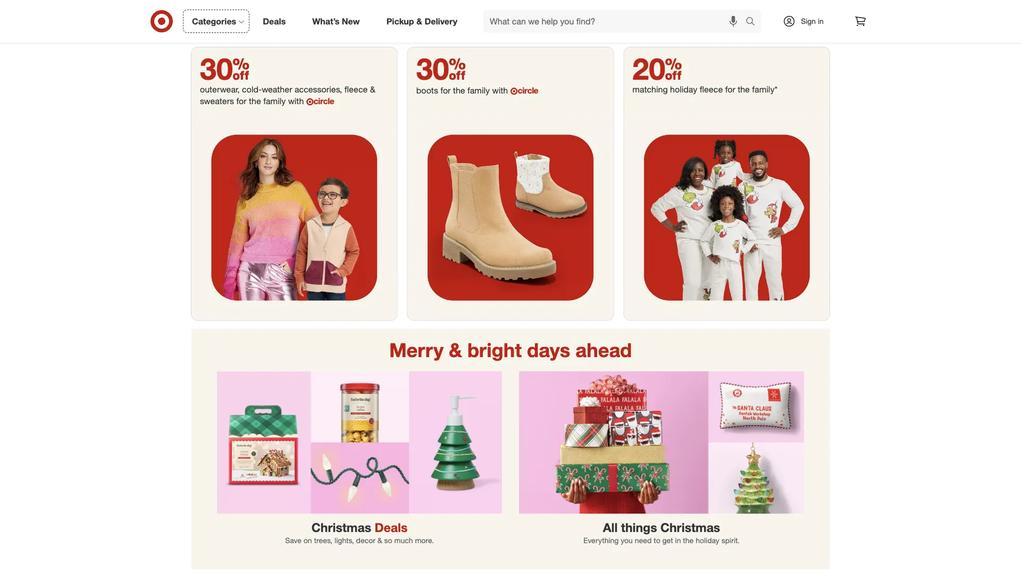 Task type: describe. For each thing, give the bounding box(es) containing it.
save
[[285, 537, 302, 546]]

family inside "outerwear, cold-weather accessories, fleece & sweaters for the family with"
[[264, 96, 286, 106]]

0 vertical spatial family
[[468, 85, 490, 96]]

20 matching holiday fleece for the family*
[[633, 51, 780, 95]]

What can we help you find? suggestions appear below search field
[[484, 10, 749, 33]]

pickup & delivery link
[[378, 10, 471, 33]]

christmas inside all things christmas everything you need to get in the holiday spirit.
[[661, 521, 721, 536]]

what's new
[[313, 16, 360, 26]]

pickup & delivery
[[387, 16, 458, 26]]

spirit.
[[722, 537, 740, 546]]

with inside "outerwear, cold-weather accessories, fleece & sweaters for the family with"
[[288, 96, 304, 106]]

search
[[741, 17, 767, 27]]

boots for the family with
[[417, 85, 511, 96]]

cold-
[[242, 84, 262, 95]]

fleece inside 20 matching holiday fleece for the family*
[[700, 84, 723, 95]]

sign in link
[[774, 10, 841, 33]]

the inside all things christmas everything you need to get in the holiday spirit.
[[684, 537, 694, 546]]

on
[[304, 537, 312, 546]]

sign
[[802, 16, 816, 26]]

all things christmas everything you need to get in the holiday spirit.
[[584, 521, 740, 546]]

what's
[[313, 16, 340, 26]]

family*
[[753, 84, 778, 95]]

to
[[654, 537, 661, 546]]

sweaters
[[200, 96, 234, 106]]

merry
[[390, 339, 444, 362]]

the inside "outerwear, cold-weather accessories, fleece & sweaters for the family with"
[[249, 96, 261, 106]]

much
[[395, 537, 413, 546]]

1 horizontal spatial with
[[493, 85, 508, 96]]

& inside "outerwear, cold-weather accessories, fleece & sweaters for the family with"
[[370, 84, 376, 95]]

outerwear,
[[200, 84, 240, 95]]

1 horizontal spatial in
[[819, 16, 824, 26]]

circle for with
[[518, 85, 539, 96]]

fleece inside "outerwear, cold-weather accessories, fleece & sweaters for the family with"
[[345, 84, 368, 95]]

30 for boots
[[417, 51, 466, 87]]

20
[[633, 51, 683, 87]]

merry & bright days ahead
[[390, 339, 632, 362]]

matching
[[633, 84, 668, 95]]

get
[[663, 537, 674, 546]]

christmas inside christmas deals save on trees, lights, decor & so much more.
[[312, 521, 372, 536]]

search button
[[741, 10, 767, 35]]

christmas deals save on trees, lights, decor & so much more.
[[285, 521, 434, 546]]

pickup
[[387, 16, 414, 26]]

more.
[[415, 537, 434, 546]]



Task type: locate. For each thing, give the bounding box(es) containing it.
outerwear, cold-weather accessories, fleece & sweaters for the family with
[[200, 84, 376, 106]]

so
[[385, 537, 393, 546]]

deals inside christmas deals save on trees, lights, decor & so much more.
[[375, 521, 408, 536]]

1 horizontal spatial fleece
[[700, 84, 723, 95]]

1 horizontal spatial for
[[441, 85, 451, 96]]

delivery
[[425, 16, 458, 26]]

0 vertical spatial deals
[[263, 16, 286, 26]]

deals
[[263, 16, 286, 26], [375, 521, 408, 536]]

2 30 from the left
[[417, 51, 466, 87]]

lights,
[[335, 537, 354, 546]]

1 horizontal spatial 30
[[417, 51, 466, 87]]

sign in
[[802, 16, 824, 26]]

0 horizontal spatial family
[[264, 96, 286, 106]]

1 horizontal spatial christmas
[[661, 521, 721, 536]]

christmas up get
[[661, 521, 721, 536]]

holiday inside all things christmas everything you need to get in the holiday spirit.
[[696, 537, 720, 546]]

holiday left 'spirit.'
[[696, 537, 720, 546]]

0 horizontal spatial for
[[237, 96, 247, 106]]

family down weather
[[264, 96, 286, 106]]

for inside "outerwear, cold-weather accessories, fleece & sweaters for the family with"
[[237, 96, 247, 106]]

1 vertical spatial holiday
[[696, 537, 720, 546]]

need
[[635, 537, 652, 546]]

0 horizontal spatial christmas
[[312, 521, 372, 536]]

categories link
[[183, 10, 250, 33]]

days
[[527, 339, 571, 362]]

deals link
[[254, 10, 299, 33]]

bright
[[468, 339, 522, 362]]

1 horizontal spatial circle
[[518, 85, 539, 96]]

deals left what's
[[263, 16, 286, 26]]

2 christmas from the left
[[661, 521, 721, 536]]

0 horizontal spatial fleece
[[345, 84, 368, 95]]

for left family*
[[726, 84, 736, 95]]

the inside 20 matching holiday fleece for the family*
[[738, 84, 750, 95]]

everything
[[584, 537, 619, 546]]

30 down delivery
[[417, 51, 466, 87]]

1 30 from the left
[[200, 51, 250, 87]]

trees,
[[314, 537, 333, 546]]

the
[[738, 84, 750, 95], [453, 85, 465, 96], [249, 96, 261, 106], [684, 537, 694, 546]]

1 vertical spatial deals
[[375, 521, 408, 536]]

0 horizontal spatial 30
[[200, 51, 250, 87]]

boots
[[417, 85, 438, 96]]

things
[[622, 521, 658, 536]]

1 vertical spatial family
[[264, 96, 286, 106]]

0 horizontal spatial deals
[[263, 16, 286, 26]]

0 vertical spatial with
[[493, 85, 508, 96]]

0 vertical spatial holiday
[[671, 84, 698, 95]]

1 christmas from the left
[[312, 521, 372, 536]]

& inside christmas deals save on trees, lights, decor & so much more.
[[378, 537, 382, 546]]

categories
[[192, 16, 236, 26]]

circle
[[518, 85, 539, 96], [314, 96, 334, 106]]

for right boots at the left of the page
[[441, 85, 451, 96]]

1 vertical spatial circle
[[314, 96, 334, 106]]

holiday right the matching
[[671, 84, 698, 95]]

0 horizontal spatial in
[[676, 537, 681, 546]]

the right get
[[684, 537, 694, 546]]

the right boots at the left of the page
[[453, 85, 465, 96]]

1 horizontal spatial family
[[468, 85, 490, 96]]

1 horizontal spatial deals
[[375, 521, 408, 536]]

holiday inside 20 matching holiday fleece for the family*
[[671, 84, 698, 95]]

&
[[417, 16, 423, 26], [370, 84, 376, 95], [449, 339, 462, 362], [378, 537, 382, 546]]

fleece
[[345, 84, 368, 95], [700, 84, 723, 95]]

1 vertical spatial in
[[676, 537, 681, 546]]

in right get
[[676, 537, 681, 546]]

the down cold-
[[249, 96, 261, 106]]

for inside 20 matching holiday fleece for the family*
[[726, 84, 736, 95]]

ahead
[[576, 339, 632, 362]]

holiday
[[671, 84, 698, 95], [696, 537, 720, 546]]

1 fleece from the left
[[345, 84, 368, 95]]

deals up so
[[375, 521, 408, 536]]

1 vertical spatial with
[[288, 96, 304, 106]]

weather
[[262, 84, 292, 95]]

30 for outerwear,
[[200, 51, 250, 87]]

in
[[819, 16, 824, 26], [676, 537, 681, 546]]

circle for fleece
[[314, 96, 334, 106]]

for
[[726, 84, 736, 95], [441, 85, 451, 96], [237, 96, 247, 106]]

with
[[493, 85, 508, 96], [288, 96, 304, 106]]

deals inside "link"
[[263, 16, 286, 26]]

2 horizontal spatial for
[[726, 84, 736, 95]]

christmas up 'lights,'
[[312, 521, 372, 536]]

30 up the sweaters in the left top of the page
[[200, 51, 250, 87]]

what's new link
[[303, 10, 373, 33]]

accessories,
[[295, 84, 342, 95]]

you
[[621, 537, 633, 546]]

decor
[[356, 537, 376, 546]]

family right boots at the left of the page
[[468, 85, 490, 96]]

2 fleece from the left
[[700, 84, 723, 95]]

0 horizontal spatial circle
[[314, 96, 334, 106]]

family
[[468, 85, 490, 96], [264, 96, 286, 106]]

in inside all things christmas everything you need to get in the holiday spirit.
[[676, 537, 681, 546]]

in right sign
[[819, 16, 824, 26]]

0 vertical spatial circle
[[518, 85, 539, 96]]

0 vertical spatial in
[[819, 16, 824, 26]]

30
[[200, 51, 250, 87], [417, 51, 466, 87]]

all
[[603, 521, 618, 536]]

cozy up & save image
[[192, 0, 830, 39]]

christmas
[[312, 521, 372, 536], [661, 521, 721, 536]]

0 horizontal spatial with
[[288, 96, 304, 106]]

for down cold-
[[237, 96, 247, 106]]

the left family*
[[738, 84, 750, 95]]

new
[[342, 16, 360, 26]]



Task type: vqa. For each thing, say whether or not it's contained in the screenshot.
off
no



